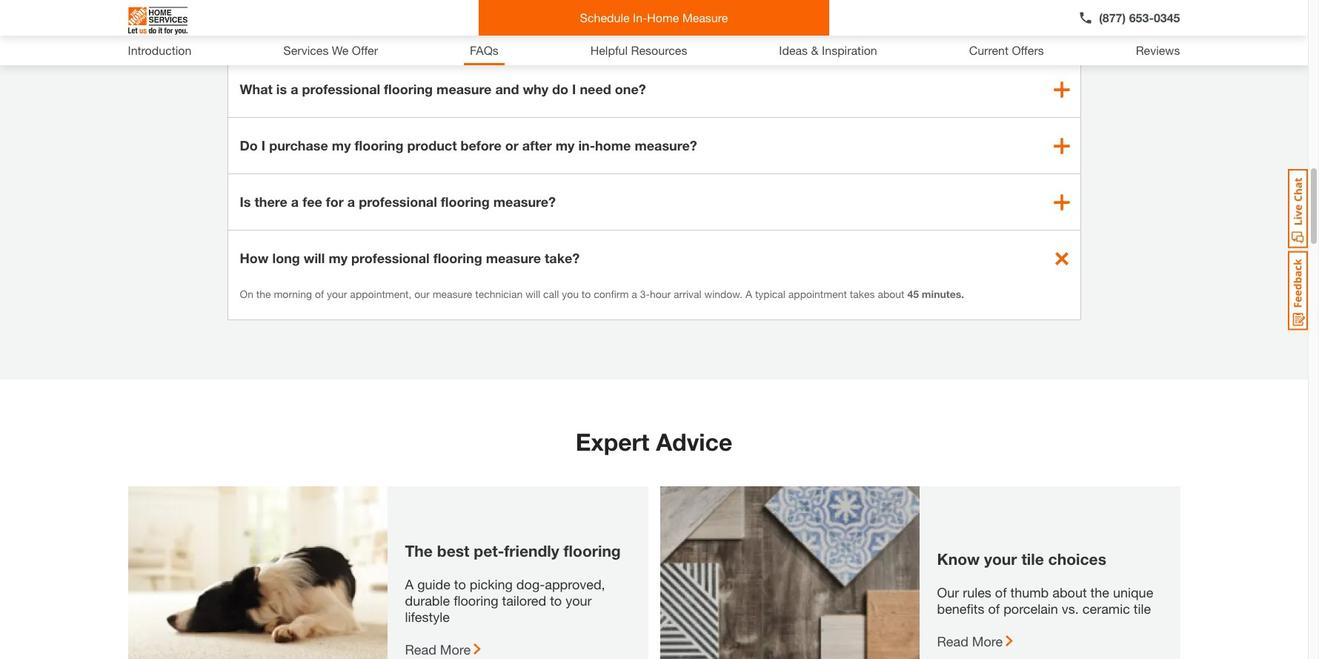Task type: locate. For each thing, give the bounding box(es) containing it.
1 horizontal spatial about
[[1053, 584, 1088, 601]]

friendly
[[504, 542, 560, 561]]

0 vertical spatial your
[[327, 288, 347, 300]]

professional down the we
[[302, 81, 381, 97]]

for
[[326, 194, 344, 210]]

read for know
[[938, 633, 969, 650]]

a
[[291, 81, 298, 97], [291, 194, 299, 210], [348, 194, 355, 210], [632, 288, 638, 300]]

more for your
[[973, 633, 1003, 650]]

takes
[[850, 288, 875, 300]]

more down benefits
[[973, 633, 1003, 650]]

a left guide
[[405, 576, 414, 593]]

0 horizontal spatial will
[[304, 250, 325, 266]]

measure? right home
[[635, 137, 698, 154]]

will left call
[[526, 288, 541, 300]]

the left unique
[[1091, 584, 1110, 601]]

1 vertical spatial your
[[985, 550, 1018, 569]]

0 vertical spatial professional
[[302, 81, 381, 97]]

read more link for your
[[938, 633, 1014, 650]]

1 horizontal spatial i
[[573, 81, 576, 97]]

a right the is
[[291, 81, 298, 97]]

professional up the 'appointment,'
[[352, 250, 430, 266]]

flooring
[[463, 30, 516, 47]]

0 horizontal spatial your
[[327, 288, 347, 300]]

1 vertical spatial a
[[405, 576, 414, 593]]

2 vertical spatial your
[[566, 593, 592, 609]]

1 horizontal spatial your
[[566, 593, 592, 609]]

schedule
[[580, 10, 630, 24]]

current offers
[[970, 43, 1045, 57]]

one?
[[615, 81, 646, 97]]

live chat image
[[1289, 169, 1309, 248]]

tile up thumb
[[1022, 550, 1045, 569]]

your
[[327, 288, 347, 300], [985, 550, 1018, 569], [566, 593, 592, 609]]

more down lifestyle at the bottom
[[440, 641, 471, 658]]

purchase
[[269, 137, 328, 154]]

in-
[[633, 10, 648, 24]]

0 vertical spatial measure?
[[635, 137, 698, 154]]

my
[[332, 137, 351, 154], [556, 137, 575, 154], [329, 250, 348, 266]]

read more
[[938, 633, 1003, 650], [405, 641, 471, 658]]

flooring down the do i purchase my flooring product before or after my in-home measure?
[[441, 194, 490, 210]]

1 horizontal spatial more
[[973, 633, 1003, 650]]

a
[[746, 288, 753, 300], [405, 576, 414, 593]]

professional
[[302, 81, 381, 97], [359, 194, 437, 210], [352, 250, 430, 266]]

read
[[938, 633, 969, 650], [405, 641, 437, 658]]

your right dog-
[[566, 593, 592, 609]]

of
[[315, 288, 324, 300], [996, 584, 1007, 601], [989, 601, 1001, 617]]

read more link down benefits
[[938, 633, 1014, 650]]

home
[[596, 137, 631, 154]]

measure
[[437, 81, 492, 97], [486, 250, 541, 266], [433, 288, 473, 300]]

1 horizontal spatial the
[[1091, 584, 1110, 601]]

1 vertical spatial tile
[[1134, 601, 1152, 617]]

1 horizontal spatial read more
[[938, 633, 1003, 650]]

services we offer
[[284, 43, 378, 57]]

vs.
[[1063, 601, 1080, 617]]

(877) 653-0345 link
[[1079, 9, 1181, 27]]

there
[[255, 194, 288, 210]]

653-
[[1130, 10, 1155, 24]]

offer
[[352, 43, 378, 57]]

know
[[938, 550, 981, 569]]

current
[[970, 43, 1009, 57]]

0 horizontal spatial read more link
[[405, 641, 481, 658]]

1 vertical spatial will
[[526, 288, 541, 300]]

our
[[415, 288, 430, 300]]

about down choices
[[1053, 584, 1088, 601]]

my right purchase
[[332, 137, 351, 154]]

0 horizontal spatial read more
[[405, 641, 471, 658]]

our
[[938, 584, 960, 601]]

helpful
[[591, 43, 628, 57]]

2 horizontal spatial your
[[985, 550, 1018, 569]]

fee
[[303, 194, 322, 210]]

measure? down 'after'
[[494, 194, 556, 210]]

1 horizontal spatial read
[[938, 633, 969, 650]]

professional up 'how long will my professional flooring measure take?'
[[359, 194, 437, 210]]

a guide to picking dog-approved, durable flooring tailored to your lifestyle
[[405, 576, 606, 625]]

tile right ceramic
[[1134, 601, 1152, 617]]

ideas & inspiration
[[780, 43, 878, 57]]

0 horizontal spatial more
[[440, 641, 471, 658]]

do it for you logo image
[[128, 1, 187, 41]]

of right benefits
[[989, 601, 1001, 617]]

i
[[573, 81, 576, 97], [262, 137, 266, 154]]

2 horizontal spatial to
[[582, 288, 591, 300]]

more
[[973, 633, 1003, 650], [440, 641, 471, 658]]

measure right the inspiration
[[882, 30, 937, 47]]

reviews
[[1137, 43, 1181, 57]]

your
[[431, 30, 460, 47]]

choosing your flooring
[[366, 30, 516, 47]]

minutes.
[[922, 288, 965, 300]]

your up rules
[[985, 550, 1018, 569]]

morning
[[274, 288, 312, 300]]

0 vertical spatial i
[[573, 81, 576, 97]]

0 horizontal spatial a
[[405, 576, 414, 593]]

0 vertical spatial measure
[[683, 10, 728, 24]]

unique
[[1114, 584, 1154, 601]]

read down lifestyle at the bottom
[[405, 641, 437, 658]]

helpful resources
[[591, 43, 688, 57]]

black and white dog laying on white carpet; orange paw print icon image
[[128, 486, 387, 659]]

0 horizontal spatial tile
[[1022, 550, 1045, 569]]

measure right our
[[433, 288, 473, 300]]

my for how long will my professional flooring measure take?
[[329, 250, 348, 266]]

the right on
[[256, 288, 271, 300]]

your left the 'appointment,'
[[327, 288, 347, 300]]

my right "long" on the left top
[[329, 250, 348, 266]]

0 horizontal spatial measure
[[683, 10, 728, 24]]

0 horizontal spatial measure?
[[494, 194, 556, 210]]

1 horizontal spatial tile
[[1134, 601, 1152, 617]]

measure right home
[[683, 10, 728, 24]]

0 vertical spatial tile
[[1022, 550, 1045, 569]]

read down benefits
[[938, 633, 969, 650]]

on the morning of your appointment, our measure technician will call you to confirm a 3-hour arrival window. a typical appointment takes about 45 minutes.
[[240, 288, 965, 300]]

benefits
[[938, 601, 985, 617]]

&
[[812, 43, 819, 57]]

tile inside our rules of thumb about the unique benefits of porcelain vs. ceramic tile
[[1134, 601, 1152, 617]]

1 vertical spatial i
[[262, 137, 266, 154]]

read more link for best
[[405, 641, 481, 658]]

tile
[[1022, 550, 1045, 569], [1134, 601, 1152, 617]]

1 vertical spatial professional
[[359, 194, 437, 210]]

know your tile choices
[[938, 550, 1107, 569]]

measure up technician
[[486, 250, 541, 266]]

professional
[[799, 30, 878, 47]]

a right for
[[348, 194, 355, 210]]

1 horizontal spatial read more link
[[938, 633, 1014, 650]]

about left the 45
[[878, 288, 905, 300]]

best
[[437, 542, 470, 561]]

flooring up technician
[[434, 250, 482, 266]]

0 horizontal spatial read
[[405, 641, 437, 658]]

0 horizontal spatial the
[[256, 288, 271, 300]]

1 vertical spatial the
[[1091, 584, 1110, 601]]

a left typical at the right of page
[[746, 288, 753, 300]]

after
[[523, 137, 552, 154]]

45
[[908, 288, 919, 300]]

to right you
[[582, 288, 591, 300]]

typical
[[756, 288, 786, 300]]

window.
[[705, 288, 743, 300]]

need
[[580, 81, 612, 97]]

1 vertical spatial about
[[1053, 584, 1088, 601]]

read more link down lifestyle at the bottom
[[405, 641, 481, 658]]

(877) 653-0345
[[1100, 10, 1181, 24]]

read more down benefits
[[938, 633, 1003, 650]]

inspiration
[[822, 43, 878, 57]]

read more for know
[[938, 633, 1003, 650]]

measure
[[683, 10, 728, 24], [882, 30, 937, 47]]

tailored
[[502, 593, 547, 609]]

will right "long" on the left top
[[304, 250, 325, 266]]

will
[[304, 250, 325, 266], [526, 288, 541, 300]]

1 vertical spatial measure?
[[494, 194, 556, 210]]

0 vertical spatial about
[[878, 288, 905, 300]]

rules
[[963, 584, 992, 601]]

to right dog-
[[550, 593, 562, 609]]

and
[[496, 81, 519, 97]]

0 vertical spatial a
[[746, 288, 753, 300]]

flooring right guide
[[454, 593, 499, 609]]

schedule in-home measure
[[580, 10, 728, 24]]

measure left and
[[437, 81, 492, 97]]

1 vertical spatial measure
[[882, 30, 937, 47]]

approved,
[[545, 576, 606, 593]]

the
[[256, 288, 271, 300], [1091, 584, 1110, 601]]

read more down lifestyle at the bottom
[[405, 641, 471, 658]]

flooring up approved,
[[564, 542, 621, 561]]

about
[[878, 288, 905, 300], [1053, 584, 1088, 601]]

1 horizontal spatial measure
[[882, 30, 937, 47]]

we
[[332, 43, 349, 57]]

0 horizontal spatial about
[[878, 288, 905, 300]]

a left 3- on the top left
[[632, 288, 638, 300]]

to right guide
[[454, 576, 466, 593]]

the best pet-friendly flooring
[[405, 542, 621, 561]]

0 vertical spatial the
[[256, 288, 271, 300]]



Task type: vqa. For each thing, say whether or not it's contained in the screenshot.
rightmost your
yes



Task type: describe. For each thing, give the bounding box(es) containing it.
resources
[[631, 43, 688, 57]]

is
[[276, 81, 287, 97]]

measure inside button
[[683, 10, 728, 24]]

0 horizontal spatial to
[[454, 576, 466, 593]]

your inside a guide to picking dog-approved, durable flooring tailored to your lifestyle
[[566, 593, 592, 609]]

do
[[553, 81, 569, 97]]

0 vertical spatial will
[[304, 250, 325, 266]]

the inside our rules of thumb about the unique benefits of porcelain vs. ceramic tile
[[1091, 584, 1110, 601]]

1 horizontal spatial measure?
[[635, 137, 698, 154]]

my for do i purchase my flooring product before or after my in-home measure?
[[332, 137, 351, 154]]

the
[[405, 542, 433, 561]]

1 horizontal spatial a
[[746, 288, 753, 300]]

of right rules
[[996, 584, 1007, 601]]

before
[[461, 137, 502, 154]]

services
[[284, 43, 329, 57]]

of right morning
[[315, 288, 324, 300]]

in-
[[579, 137, 596, 154]]

ceramic
[[1083, 601, 1131, 617]]

flooring left product at the top of the page
[[355, 137, 404, 154]]

pet-
[[474, 542, 504, 561]]

faqs
[[470, 43, 499, 57]]

picking
[[470, 576, 513, 593]]

guide
[[418, 576, 451, 593]]

appointment,
[[350, 288, 412, 300]]

a left fee
[[291, 194, 299, 210]]

3-
[[640, 288, 650, 300]]

call
[[544, 288, 559, 300]]

appointment
[[789, 288, 848, 300]]

hour
[[650, 288, 671, 300]]

what is a professional flooring measure and why do i need one?
[[240, 81, 646, 97]]

expert
[[576, 428, 650, 456]]

my left in-
[[556, 137, 575, 154]]

(877)
[[1100, 10, 1127, 24]]

what
[[240, 81, 273, 97]]

1 vertical spatial measure
[[486, 250, 541, 266]]

do i purchase my flooring product before or after my in-home measure?
[[240, 137, 698, 154]]

1 horizontal spatial will
[[526, 288, 541, 300]]

flooring down choosing
[[384, 81, 433, 97]]

thumb
[[1011, 584, 1049, 601]]

0 vertical spatial measure
[[437, 81, 492, 97]]

confirm
[[594, 288, 629, 300]]

is there a fee for a professional flooring measure?
[[240, 194, 556, 210]]

feedback link image
[[1289, 251, 1309, 331]]

dog-
[[517, 576, 545, 593]]

about inside our rules of thumb about the unique benefits of porcelain vs. ceramic tile
[[1053, 584, 1088, 601]]

or
[[506, 137, 519, 154]]

flooring inside a guide to picking dog-approved, durable flooring tailored to your lifestyle
[[454, 593, 499, 609]]

our rules of thumb about the unique benefits of porcelain vs. ceramic tile
[[938, 584, 1154, 617]]

how
[[240, 250, 269, 266]]

schedule in-home measure button
[[479, 0, 830, 36]]

advice
[[656, 428, 733, 456]]

you
[[562, 288, 579, 300]]

more for best
[[440, 641, 471, 658]]

technician
[[475, 288, 523, 300]]

take?
[[545, 250, 580, 266]]

offers
[[1013, 43, 1045, 57]]

a inside a guide to picking dog-approved, durable flooring tailored to your lifestyle
[[405, 576, 414, 593]]

do
[[240, 137, 258, 154]]

introduction
[[128, 43, 192, 57]]

porcelain
[[1004, 601, 1059, 617]]

choosing
[[366, 30, 427, 47]]

2 vertical spatial measure
[[433, 288, 473, 300]]

read more for the
[[405, 641, 471, 658]]

why
[[523, 81, 549, 97]]

professional measure
[[799, 30, 937, 47]]

blue and white tile; orange tile icon image
[[660, 486, 920, 659]]

on
[[240, 288, 254, 300]]

1 horizontal spatial to
[[550, 593, 562, 609]]

is
[[240, 194, 251, 210]]

choices
[[1049, 550, 1107, 569]]

durable
[[405, 593, 450, 609]]

long
[[273, 250, 300, 266]]

how long will my professional flooring measure take?
[[240, 250, 580, 266]]

arrival
[[674, 288, 702, 300]]

expert advice
[[576, 428, 733, 456]]

0 horizontal spatial i
[[262, 137, 266, 154]]

lifestyle
[[405, 609, 450, 625]]

home
[[648, 10, 679, 24]]

read for the
[[405, 641, 437, 658]]

product
[[407, 137, 457, 154]]

0345
[[1155, 10, 1181, 24]]

2 vertical spatial professional
[[352, 250, 430, 266]]



